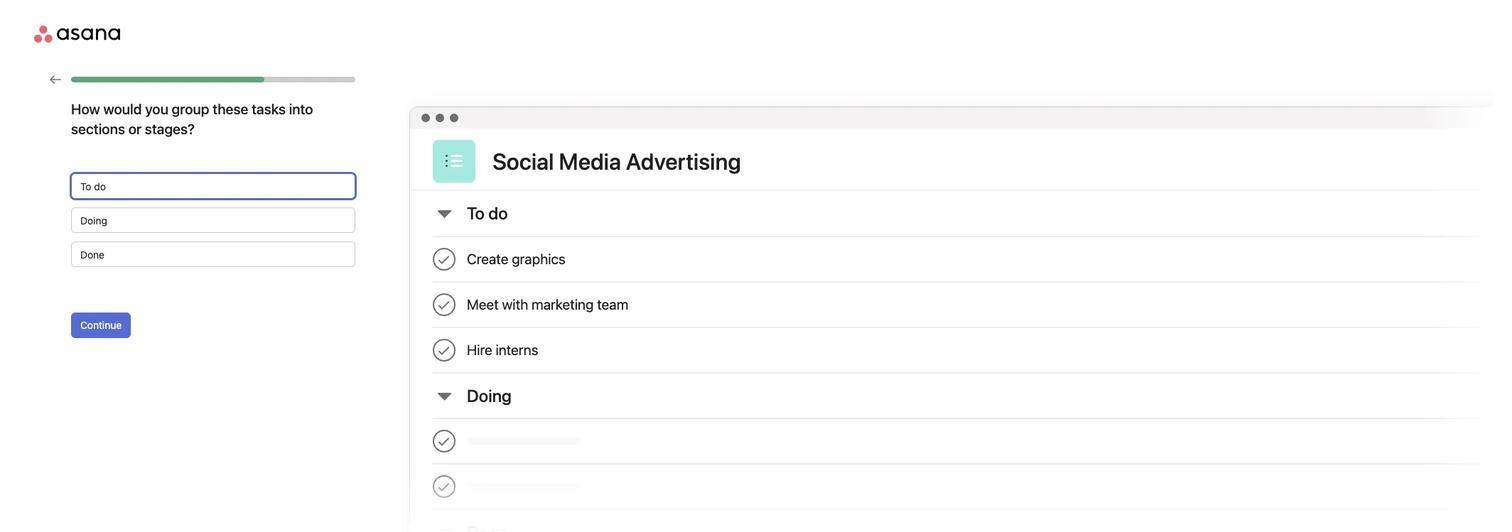 Task type: locate. For each thing, give the bounding box(es) containing it.
create graphics cell
[[433, 237, 1494, 282]]

doing
[[467, 386, 512, 406]]

hire
[[467, 342, 492, 358]]

meet with marketing team cell
[[433, 283, 1494, 327]]

cell
[[433, 419, 1494, 463], [433, 465, 1494, 509], [433, 510, 519, 532]]

table
[[410, 191, 1494, 532]]

meet
[[467, 296, 499, 313]]

go back image
[[50, 74, 61, 85]]

graphics
[[512, 251, 566, 267]]

3 cell from the top
[[433, 510, 519, 532]]

group
[[172, 101, 209, 117]]

None text field
[[71, 173, 355, 199]]

hire interns cell
[[433, 328, 1494, 372]]

interns
[[496, 342, 538, 358]]

2 vertical spatial cell
[[433, 510, 519, 532]]

with
[[502, 296, 528, 313]]

1 vertical spatial cell
[[433, 465, 1494, 509]]

None text field
[[71, 208, 355, 233], [71, 242, 355, 267], [71, 208, 355, 233], [71, 242, 355, 267]]

1 cell from the top
[[433, 419, 1494, 463]]

create
[[467, 251, 508, 267]]

hire interns
[[467, 342, 538, 358]]

how
[[71, 101, 100, 117]]

0 vertical spatial cell
[[433, 419, 1494, 463]]

media advertising
[[559, 148, 741, 175]]

team
[[597, 296, 629, 313]]



Task type: describe. For each thing, give the bounding box(es) containing it.
continue
[[80, 319, 122, 331]]

to do
[[467, 203, 508, 223]]

meet with marketing team
[[467, 296, 629, 313]]

or stages?
[[128, 121, 195, 137]]

create graphics
[[467, 251, 566, 267]]

how would you group these tasks into sections or stages?
[[71, 101, 313, 137]]

doing cell
[[433, 374, 523, 418]]

into
[[289, 101, 313, 117]]

these
[[213, 101, 248, 117]]

social media advertising
[[493, 148, 741, 175]]

continue button
[[71, 313, 131, 338]]

you
[[145, 101, 168, 117]]

sections
[[71, 121, 125, 137]]

how would you group these tasks into sections or stages? element
[[71, 173, 355, 267]]

social
[[493, 148, 554, 175]]

marketing
[[532, 296, 594, 313]]

would
[[103, 101, 142, 117]]

listmulticoloricon image
[[446, 153, 463, 170]]

table containing to do
[[410, 191, 1494, 532]]

tasks
[[252, 101, 286, 117]]

to do cell
[[433, 191, 519, 236]]

asana image
[[34, 26, 120, 43]]

2 cell from the top
[[433, 465, 1494, 509]]



Task type: vqa. For each thing, say whether or not it's contained in the screenshot.
topmost SECTION
no



